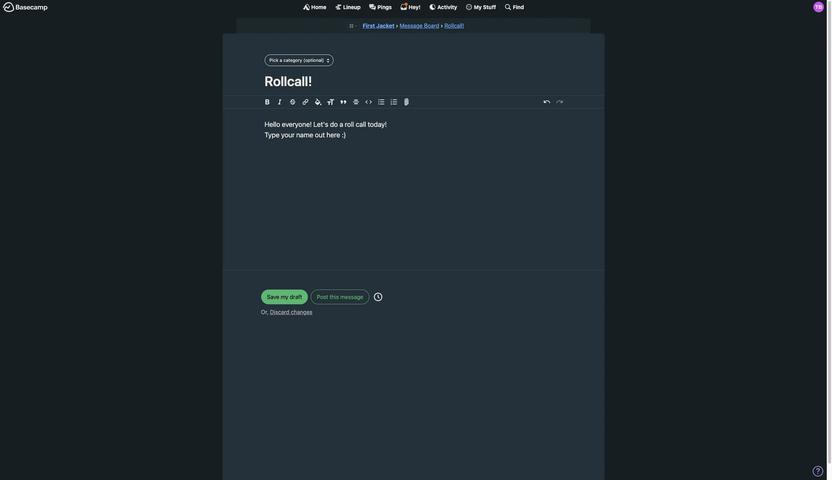 Task type: describe. For each thing, give the bounding box(es) containing it.
save my draft button
[[261, 290, 308, 304]]

hey! button
[[401, 2, 421, 11]]

home link
[[303, 4, 327, 11]]

1 › from the left
[[396, 22, 399, 29]]

my stuff
[[474, 4, 497, 10]]

let's
[[314, 120, 329, 128]]

:)
[[342, 131, 346, 139]]

pings
[[378, 4, 392, 10]]

board
[[425, 22, 440, 29]]

first jacket link
[[363, 22, 395, 29]]

type
[[265, 131, 280, 139]]

save my draft
[[267, 294, 302, 300]]

a inside button
[[280, 57, 282, 63]]

everyone!
[[282, 120, 312, 128]]

save
[[267, 294, 280, 300]]

hello
[[265, 120, 280, 128]]

discard changes link
[[270, 309, 313, 315]]

first
[[363, 22, 375, 29]]

my stuff button
[[466, 4, 497, 11]]

changes
[[291, 309, 313, 315]]

home
[[312, 4, 327, 10]]

out
[[315, 131, 325, 139]]

hey!
[[409, 4, 421, 10]]

my
[[474, 4, 482, 10]]

first jacket
[[363, 22, 395, 29]]

or,
[[261, 309, 269, 315]]

name
[[297, 131, 314, 139]]

discard
[[270, 309, 290, 315]]

stuff
[[484, 4, 497, 10]]

pick
[[270, 57, 279, 63]]

jacket
[[377, 22, 395, 29]]

main element
[[0, 0, 828, 14]]

message
[[341, 294, 364, 300]]

lineup link
[[335, 4, 361, 11]]

rollcall! link
[[445, 22, 465, 29]]

schedule this to post later image
[[374, 293, 383, 301]]

here
[[327, 131, 341, 139]]

draft
[[290, 294, 302, 300]]

or, discard changes
[[261, 309, 313, 315]]



Task type: vqa. For each thing, say whether or not it's contained in the screenshot.
First Jacket link
yes



Task type: locate. For each thing, give the bounding box(es) containing it.
0 horizontal spatial ›
[[396, 22, 399, 29]]

message board link
[[400, 22, 440, 29]]

call
[[356, 120, 366, 128]]

Write away… text field
[[244, 109, 584, 262]]

category
[[284, 57, 303, 63]]

a
[[280, 57, 282, 63], [340, 120, 344, 128]]

0 vertical spatial a
[[280, 57, 282, 63]]

lineup
[[344, 4, 361, 10]]

1 horizontal spatial a
[[340, 120, 344, 128]]

pings button
[[369, 4, 392, 11]]

› right jacket
[[396, 22, 399, 29]]

post
[[317, 294, 329, 300]]

rollcall!
[[445, 22, 465, 29]]

1 vertical spatial a
[[340, 120, 344, 128]]

switch accounts image
[[3, 2, 48, 13]]

a right 'do'
[[340, 120, 344, 128]]

pick a category (optional) button
[[265, 55, 334, 66]]

0 horizontal spatial a
[[280, 57, 282, 63]]

(optional)
[[304, 57, 324, 63]]

›
[[396, 22, 399, 29], [441, 22, 443, 29]]

a inside hello everyone! let's do a roll call today! type your name out here :)
[[340, 120, 344, 128]]

your
[[281, 131, 295, 139]]

1 horizontal spatial ›
[[441, 22, 443, 29]]

tyler black image
[[814, 2, 825, 12]]

post this message button
[[311, 290, 370, 304]]

activity
[[438, 4, 458, 10]]

today!
[[368, 120, 387, 128]]

› message board › rollcall!
[[396, 22, 465, 29]]

message
[[400, 22, 423, 29]]

my
[[281, 294, 289, 300]]

find
[[513, 4, 525, 10]]

› right board in the right of the page
[[441, 22, 443, 29]]

2 › from the left
[[441, 22, 443, 29]]

find button
[[505, 4, 525, 11]]

hello everyone! let's do a roll call today! type your name out here :)
[[265, 120, 387, 139]]

Type a title… text field
[[265, 73, 563, 89]]

do
[[330, 120, 338, 128]]

a right pick
[[280, 57, 282, 63]]

this
[[330, 294, 339, 300]]

activity link
[[429, 4, 458, 11]]

roll
[[345, 120, 354, 128]]

pick a category (optional)
[[270, 57, 324, 63]]

post this message
[[317, 294, 364, 300]]



